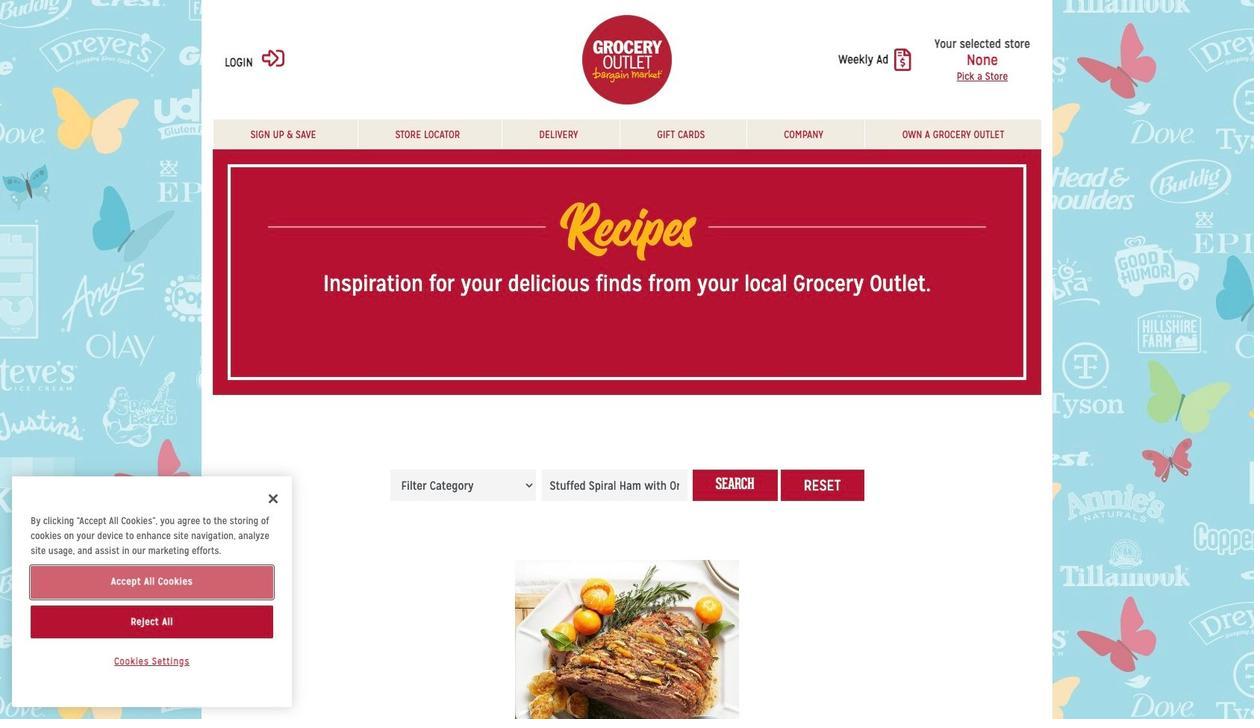 Task type: locate. For each thing, give the bounding box(es) containing it.
navigation
[[213, 119, 1042, 149]]



Task type: describe. For each thing, give the bounding box(es) containing it.
sign in alt image
[[262, 47, 284, 69]]

file invoice dollar image
[[895, 49, 912, 71]]

Search Keyword text field
[[542, 470, 687, 501]]

grocery outlet image
[[582, 15, 672, 105]]



